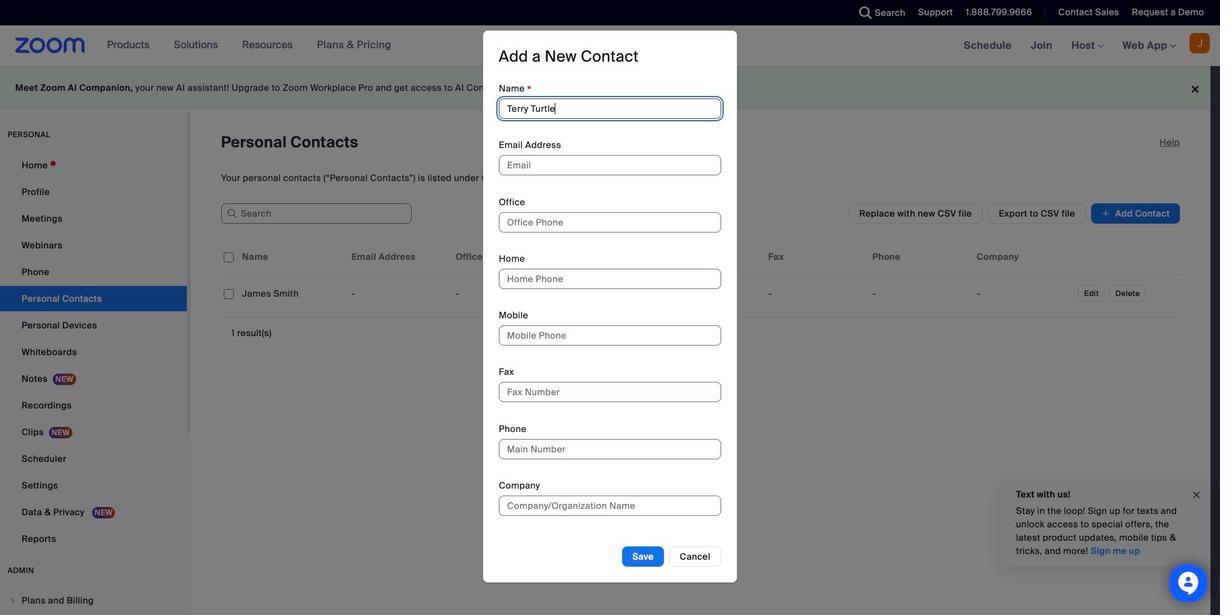 Task type: locate. For each thing, give the bounding box(es) containing it.
banner
[[0, 25, 1221, 67]]

1 cell from the left
[[237, 281, 346, 306]]

5 cell from the left
[[659, 281, 763, 306]]

personal menu menu
[[0, 153, 187, 553]]

dialog
[[483, 31, 737, 583]]

Search Contacts Input text field
[[221, 203, 412, 224]]

Office Phone text field
[[499, 212, 722, 232]]

application
[[221, 239, 1190, 322]]

4 cell from the left
[[555, 281, 659, 306]]

footer
[[0, 66, 1211, 110]]

Home Phone text field
[[499, 269, 722, 289]]

8 cell from the left
[[972, 281, 1076, 306]]

Fax Number text field
[[499, 382, 722, 403]]

First and Last Name text field
[[499, 99, 722, 119]]

cell
[[237, 281, 346, 306], [346, 281, 451, 306], [451, 281, 555, 306], [555, 281, 659, 306], [659, 281, 763, 306], [763, 281, 868, 306], [868, 281, 972, 306], [972, 281, 1076, 306]]

Company/Organization Name text field
[[499, 496, 722, 516]]

6 cell from the left
[[763, 281, 868, 306]]

3 cell from the left
[[451, 281, 555, 306]]

add image
[[1102, 207, 1111, 220]]



Task type: vqa. For each thing, say whether or not it's contained in the screenshot.
Plans & Pricing
no



Task type: describe. For each thing, give the bounding box(es) containing it.
product information navigation
[[98, 25, 401, 66]]

Email text field
[[499, 155, 722, 176]]

2 cell from the left
[[346, 281, 451, 306]]

Main Number text field
[[499, 439, 722, 459]]

Mobile Phone text field
[[499, 326, 722, 346]]

meetings navigation
[[955, 25, 1221, 67]]

7 cell from the left
[[868, 281, 972, 306]]

close image
[[1192, 488, 1202, 502]]



